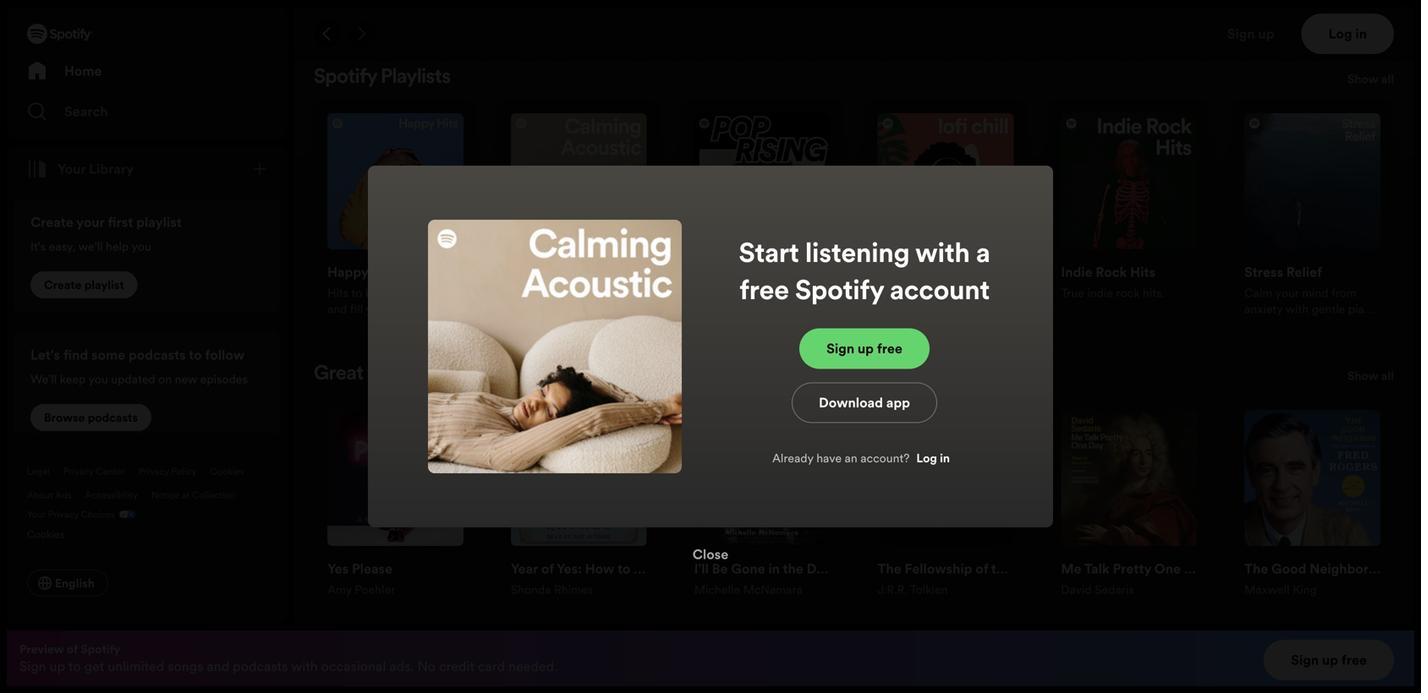 Task type: vqa. For each thing, say whether or not it's contained in the screenshot.
Hits related to Happy Hits!
yes



Task type: locate. For each thing, give the bounding box(es) containing it.
and right "songs" on the left of page
[[207, 658, 229, 676]]

0 vertical spatial first
[[108, 213, 133, 232]]

with down "hits!"
[[388, 301, 411, 317]]

0 vertical spatial you
[[131, 239, 151, 255]]

0 vertical spatial show all
[[1348, 71, 1394, 87]]

notice at collection link
[[151, 489, 235, 502]]

1 horizontal spatial free
[[877, 340, 903, 358]]

cookies link
[[210, 465, 244, 478], [27, 525, 78, 543]]

of
[[67, 642, 78, 658]]

create up the easy,
[[30, 213, 73, 232]]

close button
[[666, 535, 756, 575]]

2 show from the top
[[1348, 368, 1379, 384]]

1 horizontal spatial lofi
[[933, 285, 949, 301]]

playlist
[[136, 213, 182, 232], [84, 277, 124, 293]]

you inside "happy hits! hits to boost your mood and fill you with happiness!"
[[366, 301, 385, 317]]

1 horizontal spatial spotify
[[314, 68, 377, 88]]

0 horizontal spatial sign up free
[[827, 340, 903, 358]]

0 horizontal spatial hits
[[327, 285, 349, 301]]

1 vertical spatial in
[[805, 285, 815, 301]]

0 vertical spatial playlist
[[136, 213, 182, 232]]

in inside pop rising who's now and next in pop. cover: benson boone
[[805, 285, 815, 301]]

0 vertical spatial podcasts
[[128, 346, 186, 365]]

2 vertical spatial podcasts
[[233, 658, 288, 676]]

tracks.
[[511, 317, 546, 333]]

0 horizontal spatial lofi
[[878, 263, 898, 282]]

0 vertical spatial hits
[[1130, 263, 1156, 282]]

to left the get
[[68, 658, 81, 676]]

0 horizontal spatial your
[[76, 213, 104, 232]]

1 vertical spatial create
[[44, 277, 82, 293]]

with inside "happy hits! hits to boost your mood and fill you with happiness!"
[[388, 301, 411, 317]]

happy hits! hits to boost your mood and fill you with happiness!
[[327, 263, 456, 333]]

log inside log in button
[[1329, 25, 1352, 43]]

0 horizontal spatial log
[[917, 451, 937, 467]]

let's find some podcasts to follow we'll keep you updated on new episodes
[[30, 346, 248, 387]]

0 horizontal spatial playlist
[[84, 277, 124, 293]]

0 horizontal spatial free
[[739, 271, 789, 308]]

0 vertical spatial sign up free button
[[800, 329, 930, 369]]

and inside stress relief calm your mind from anxiety with gentle piano and ambient music.
[[1245, 317, 1264, 333]]

home link
[[27, 54, 266, 88]]

king
[[1293, 582, 1317, 598]]

1 horizontal spatial log
[[1329, 25, 1352, 43]]

show all link down log in
[[1348, 69, 1394, 93]]

0 horizontal spatial sign up free button
[[800, 329, 930, 369]]

fill
[[350, 301, 363, 317]]

search
[[64, 102, 108, 121]]

j.r.r.
[[878, 582, 908, 598]]

1 vertical spatial hits
[[327, 285, 349, 301]]

show all
[[1348, 71, 1394, 87], [1348, 368, 1394, 384]]

1 horizontal spatial up
[[858, 340, 874, 358]]

and right the now
[[756, 285, 776, 301]]

0 horizontal spatial first
[[108, 213, 133, 232]]

cookies link down your
[[27, 525, 78, 543]]

maxwell king
[[1245, 582, 1317, 598]]

2 vertical spatial you
[[88, 371, 108, 387]]

1 vertical spatial show all link
[[1348, 366, 1394, 390]]

privacy up ads
[[63, 465, 94, 478]]

hits down happy
[[327, 285, 349, 301]]

you right "help"
[[131, 239, 151, 255]]

relief
[[1287, 263, 1322, 282]]

needed.
[[508, 658, 558, 676]]

1 vertical spatial lofi
[[933, 285, 949, 301]]

log in
[[1329, 25, 1367, 43]]

show all down music. on the top right of page
[[1348, 368, 1394, 384]]

at
[[182, 489, 190, 502]]

sign up free button
[[800, 329, 930, 369], [1264, 640, 1394, 681]]

0 vertical spatial in
[[1356, 25, 1367, 43]]

1 horizontal spatial in
[[940, 451, 950, 467]]

you for create your first playlist
[[131, 239, 151, 255]]

0 vertical spatial cookies
[[210, 465, 244, 478]]

2 show all from the top
[[1348, 368, 1394, 384]]

all inside spotify playlists element
[[1382, 71, 1394, 87]]

to inside let's find some podcasts to follow we'll keep you updated on new episodes
[[189, 346, 202, 365]]

hits inside indie rock hits true indie rock hits.
[[1130, 263, 1156, 282]]

1 horizontal spatial cookies link
[[210, 465, 244, 478]]

show all for great first audiobooks
[[1348, 368, 1394, 384]]

show all inside great first audiobooks element
[[1348, 368, 1394, 384]]

with down acoustic
[[570, 285, 593, 301]]

1 vertical spatial you
[[366, 301, 385, 317]]

show all link down music. on the top right of page
[[1348, 366, 1394, 390]]

podcasts inside preview of spotify sign up to get unlimited songs and podcasts with occasional ads. no credit card needed.
[[233, 658, 288, 676]]

spotify image
[[27, 24, 93, 44]]

spotify inside preview of spotify sign up to get unlimited songs and podcasts with occasional ads. no credit card needed.
[[81, 642, 120, 658]]

lofi right slow
[[933, 285, 949, 301]]

browse podcasts link
[[30, 404, 151, 431]]

0 horizontal spatial cookies link
[[27, 525, 78, 543]]

from
[[1332, 285, 1357, 301]]

all inside great first audiobooks element
[[1382, 368, 1394, 384]]

create inside button
[[44, 277, 82, 293]]

acoustic
[[580, 301, 625, 317]]

calming acoustic keep calm with instrumental acoustic tracks.
[[511, 263, 625, 333]]

first
[[108, 213, 133, 232], [367, 365, 402, 385]]

episodes
[[200, 371, 248, 387]]

your down relief
[[1275, 285, 1299, 301]]

1 horizontal spatial playlist
[[136, 213, 182, 232]]

you right 'keep' in the left of the page
[[88, 371, 108, 387]]

1 vertical spatial to
[[189, 346, 202, 365]]

1 horizontal spatial sign up free button
[[1264, 640, 1394, 681]]

day
[[1184, 560, 1209, 578]]

2 horizontal spatial in
[[1356, 25, 1367, 43]]

moments.
[[930, 301, 983, 317]]

1 horizontal spatial cookies
[[210, 465, 244, 478]]

2 horizontal spatial free
[[1342, 651, 1367, 670]]

first right great
[[367, 365, 402, 385]]

lofi up lazy
[[878, 263, 898, 282]]

0 vertical spatial all
[[1382, 71, 1394, 87]]

you inside create your first playlist it's easy, we'll help you
[[131, 239, 151, 255]]

follow
[[205, 346, 245, 365]]

account
[[890, 271, 990, 308]]

cookies up collection
[[210, 465, 244, 478]]

1 vertical spatial show
[[1348, 368, 1379, 384]]

0 horizontal spatial cookies
[[27, 528, 64, 542]]

0 horizontal spatial up
[[50, 658, 65, 676]]

1 vertical spatial sign up free button
[[1264, 640, 1394, 681]]

0 horizontal spatial spotify
[[81, 642, 120, 658]]

free for the top sign up free button
[[877, 340, 903, 358]]

we'll
[[78, 239, 103, 255]]

1 show all link from the top
[[1348, 69, 1394, 93]]

2 horizontal spatial up
[[1322, 651, 1338, 670]]

on
[[158, 371, 172, 387]]

yes please amy poehler
[[327, 560, 395, 598]]

1 vertical spatial sign up free
[[1291, 651, 1367, 670]]

first inside create your first playlist it's easy, we'll help you
[[108, 213, 133, 232]]

podcasts inside let's find some podcasts to follow we'll keep you updated on new episodes
[[128, 346, 186, 365]]

to down happy
[[351, 285, 362, 301]]

log
[[1329, 25, 1352, 43], [917, 451, 937, 467]]

0 horizontal spatial you
[[88, 371, 108, 387]]

show for great first audiobooks
[[1348, 368, 1379, 384]]

great first audiobooks
[[314, 365, 507, 385]]

back
[[902, 301, 927, 317]]

podcasts up 'on'
[[128, 346, 186, 365]]

have
[[817, 451, 842, 467]]

shonda rhimes
[[511, 582, 593, 598]]

cover:
[[721, 301, 757, 317]]

free for the bottom sign up free button
[[1342, 651, 1367, 670]]

you right the fill
[[366, 301, 385, 317]]

sign up download
[[827, 340, 855, 358]]

occasional
[[321, 658, 386, 676]]

0 vertical spatial free
[[739, 271, 789, 308]]

privacy policy
[[139, 465, 197, 478]]

sign up free button down king
[[1264, 640, 1394, 681]]

next
[[779, 285, 802, 301]]

your inside "happy hits! hits to boost your mood and fill you with happiness!"
[[398, 285, 422, 301]]

2 horizontal spatial to
[[351, 285, 362, 301]]

keep
[[511, 285, 538, 301]]

privacy
[[63, 465, 94, 478], [139, 465, 169, 478], [48, 508, 79, 521]]

all for spotify playlists
[[1382, 71, 1394, 87]]

your up the we'll
[[76, 213, 104, 232]]

1 vertical spatial first
[[367, 365, 402, 385]]

show all inside spotify playlists element
[[1348, 71, 1394, 87]]

lofi
[[878, 263, 898, 282], [933, 285, 949, 301]]

let's
[[30, 346, 60, 365]]

create playlist
[[44, 277, 124, 293]]

ads
[[55, 489, 71, 502]]

cookies link up collection
[[210, 465, 244, 478]]

spotify playlists
[[314, 68, 451, 88]]

show all link inside great first audiobooks element
[[1348, 366, 1394, 390]]

2 horizontal spatial you
[[366, 301, 385, 317]]

1 vertical spatial all
[[1382, 368, 1394, 384]]

instrumental
[[511, 301, 577, 317]]

1 horizontal spatial hits
[[1130, 263, 1156, 282]]

playlist inside the create playlist button
[[84, 277, 124, 293]]

1 show from the top
[[1348, 71, 1379, 87]]

0 horizontal spatial sign
[[19, 658, 46, 676]]

pop.
[[694, 301, 718, 317]]

1 vertical spatial show all
[[1348, 368, 1394, 384]]

2 all from the top
[[1382, 368, 1394, 384]]

show all down log in
[[1348, 71, 1394, 87]]

mood
[[425, 285, 456, 301]]

show
[[1348, 71, 1379, 87], [1348, 368, 1379, 384]]

beats
[[952, 285, 982, 301]]

and inside "happy hits! hits to boost your mood and fill you with happiness!"
[[327, 301, 347, 317]]

first up "help"
[[108, 213, 133, 232]]

0 vertical spatial show all link
[[1348, 69, 1394, 93]]

hits up hits.
[[1130, 263, 1156, 282]]

1 vertical spatial spotify
[[795, 271, 884, 308]]

for
[[984, 285, 999, 301]]

to inside "happy hits! hits to boost your mood and fill you with happiness!"
[[351, 285, 362, 301]]

1 horizontal spatial first
[[367, 365, 402, 385]]

hits for happy hits!
[[327, 285, 349, 301]]

center
[[96, 465, 125, 478]]

to inside preview of spotify sign up to get unlimited songs and podcasts with occasional ads. no credit card needed.
[[68, 658, 81, 676]]

sign left of
[[19, 658, 46, 676]]

great first audiobooks element
[[314, 365, 1394, 626]]

and left the fill
[[327, 301, 347, 317]]

1 horizontal spatial to
[[189, 346, 202, 365]]

0 vertical spatial log
[[1329, 25, 1352, 43]]

0 horizontal spatial to
[[68, 658, 81, 676]]

2 horizontal spatial your
[[1275, 285, 1299, 301]]

stress
[[1245, 263, 1283, 282]]

with inside preview of spotify sign up to get unlimited songs and podcasts with occasional ads. no credit card needed.
[[291, 658, 318, 676]]

podcasts down updated
[[88, 410, 138, 426]]

show all link inside spotify playlists element
[[1348, 69, 1394, 93]]

with left occasional
[[291, 658, 318, 676]]

show down music. on the top right of page
[[1348, 368, 1379, 384]]

0 vertical spatial to
[[351, 285, 362, 301]]

sign down king
[[1291, 651, 1319, 670]]

1 horizontal spatial you
[[131, 239, 151, 255]]

calming acoustic link
[[511, 263, 622, 285]]

1 vertical spatial playlist
[[84, 277, 124, 293]]

policy
[[171, 465, 197, 478]]

california consumer privacy act (ccpa) opt-out icon image
[[115, 508, 136, 525]]

1 horizontal spatial your
[[398, 285, 422, 301]]

show inside spotify playlists element
[[1348, 71, 1379, 87]]

with inside start listening with a free spotify account
[[915, 234, 970, 271]]

1 all from the top
[[1382, 71, 1394, 87]]

sign up free for the top sign up free button
[[827, 340, 903, 358]]

privacy for privacy policy
[[139, 465, 169, 478]]

show down log in
[[1348, 71, 1379, 87]]

1 vertical spatial free
[[877, 340, 903, 358]]

sign up free button down laid-
[[800, 329, 930, 369]]

cookies down your
[[27, 528, 64, 542]]

0 vertical spatial show
[[1348, 71, 1379, 87]]

2 show all link from the top
[[1348, 366, 1394, 390]]

your
[[27, 508, 46, 521]]

david
[[1061, 582, 1092, 598]]

1 vertical spatial cookies
[[27, 528, 64, 542]]

choices
[[81, 508, 115, 521]]

sign inside preview of spotify sign up to get unlimited songs and podcasts with occasional ads. no credit card needed.
[[19, 658, 46, 676]]

sign up free down laid-
[[827, 340, 903, 358]]

hits
[[1130, 263, 1156, 282], [327, 285, 349, 301]]

and inside pop rising who's now and next in pop. cover: benson boone
[[756, 285, 776, 301]]

spotify playlists element
[[314, 68, 1394, 333]]

podcasts right "songs" on the left of page
[[233, 658, 288, 676]]

and down calm
[[1245, 317, 1264, 333]]

create inside create your first playlist it's easy, we'll help you
[[30, 213, 73, 232]]

show inside great first audiobooks element
[[1348, 368, 1379, 384]]

in inside button
[[1356, 25, 1367, 43]]

1 horizontal spatial sign up free
[[1291, 651, 1367, 670]]

cookies
[[210, 465, 244, 478], [27, 528, 64, 542]]

with left "a"
[[915, 234, 970, 271]]

0 horizontal spatial in
[[805, 285, 815, 301]]

create down the easy,
[[44, 277, 82, 293]]

me talk pretty one day david sedaris
[[1061, 560, 1209, 598]]

unlimited
[[108, 658, 164, 676]]

show all for spotify playlists
[[1348, 71, 1394, 87]]

to up new
[[189, 346, 202, 365]]

0 vertical spatial sign up free
[[827, 340, 903, 358]]

collection
[[192, 489, 235, 502]]

laid-
[[878, 301, 902, 317]]

hits inside "happy hits! hits to boost your mood and fill you with happiness!"
[[327, 285, 349, 301]]

mcnamara
[[743, 582, 803, 598]]

podcasts
[[128, 346, 186, 365], [88, 410, 138, 426], [233, 658, 288, 676]]

2 vertical spatial free
[[1342, 651, 1367, 670]]

an
[[845, 451, 858, 467]]

your privacy choices button
[[27, 508, 115, 521]]

2 vertical spatial to
[[68, 658, 81, 676]]

lofi chill link
[[878, 263, 927, 285]]

2 horizontal spatial sign
[[1291, 651, 1319, 670]]

with left gentle
[[1286, 301, 1309, 317]]

2 horizontal spatial spotify
[[795, 271, 884, 308]]

2 vertical spatial spotify
[[81, 642, 120, 658]]

sign up free down king
[[1291, 651, 1367, 670]]

your
[[76, 213, 104, 232], [398, 285, 422, 301], [1275, 285, 1299, 301]]

0 vertical spatial cookies link
[[210, 465, 244, 478]]

show all link for great first audiobooks
[[1348, 366, 1394, 390]]

new
[[175, 371, 197, 387]]

1 show all from the top
[[1348, 71, 1394, 87]]

your right the boost
[[398, 285, 422, 301]]

privacy up notice
[[139, 465, 169, 478]]

playlists
[[381, 68, 451, 88]]

boost
[[365, 285, 396, 301]]

about ads
[[27, 489, 71, 502]]

you inside let's find some podcasts to follow we'll keep you updated on new episodes
[[88, 371, 108, 387]]

0 vertical spatial create
[[30, 213, 73, 232]]

your inside create your first playlist it's easy, we'll help you
[[76, 213, 104, 232]]

pop
[[694, 263, 718, 282]]



Task type: describe. For each thing, give the bounding box(es) containing it.
easy,
[[49, 239, 76, 255]]

find
[[63, 346, 88, 365]]

show all link for spotify playlists
[[1348, 69, 1394, 93]]

1 vertical spatial log
[[917, 451, 937, 467]]

sedaris
[[1095, 582, 1134, 598]]

create playlist button
[[30, 272, 138, 299]]

browse podcasts
[[44, 410, 138, 426]]

1 horizontal spatial sign
[[827, 340, 855, 358]]

about ads link
[[27, 489, 71, 502]]

1 vertical spatial cookies link
[[27, 525, 78, 543]]

0 vertical spatial spotify
[[314, 68, 377, 88]]

hits for indie rock hits
[[1130, 263, 1156, 282]]

already have an account? log in
[[772, 451, 950, 467]]

already
[[772, 451, 814, 467]]

get
[[84, 658, 104, 676]]

indie
[[1087, 285, 1113, 301]]

privacy policy link
[[139, 465, 197, 478]]

no
[[417, 658, 436, 676]]

pretty
[[1113, 560, 1151, 578]]

go back image
[[321, 27, 334, 41]]

yes please link
[[327, 560, 393, 582]]

great
[[314, 365, 364, 385]]

mind
[[1302, 285, 1329, 301]]

preview of spotify sign up to get unlimited songs and podcasts with occasional ads. no credit card needed.
[[19, 642, 558, 676]]

create your first playlist it's easy, we'll help you
[[30, 213, 182, 255]]

happiness!
[[327, 317, 384, 333]]

music.
[[1314, 317, 1348, 333]]

you for let's find some podcasts to follow
[[88, 371, 108, 387]]

some
[[91, 346, 125, 365]]

calm
[[1245, 285, 1273, 301]]

close
[[693, 546, 729, 564]]

card
[[478, 658, 505, 676]]

calming
[[511, 263, 564, 282]]

boone
[[694, 317, 728, 333]]

please
[[352, 560, 393, 578]]

stress relief calm your mind from anxiety with gentle piano and ambient music.
[[1245, 263, 1378, 333]]

indie rock hits link
[[1061, 263, 1156, 285]]

go forward image
[[354, 27, 368, 41]]

preview
[[19, 642, 64, 658]]

audiobooks
[[406, 365, 507, 385]]

your privacy choices
[[27, 508, 115, 521]]

me
[[1061, 560, 1082, 578]]

true
[[1061, 285, 1084, 301]]

rising
[[722, 263, 760, 282]]

now
[[731, 285, 753, 301]]

all for great first audiobooks
[[1382, 368, 1394, 384]]

2 vertical spatial in
[[940, 451, 950, 467]]

help
[[106, 239, 129, 255]]

we'll
[[30, 371, 57, 387]]

your inside stress relief calm your mind from anxiety with gentle piano and ambient music.
[[1275, 285, 1299, 301]]

privacy center
[[63, 465, 125, 478]]

with inside stress relief calm your mind from anxiety with gentle piano and ambient music.
[[1286, 301, 1309, 317]]

privacy down ads
[[48, 508, 79, 521]]

rhimes
[[554, 582, 593, 598]]

and inside preview of spotify sign up to get unlimited songs and podcasts with occasional ads. no credit card needed.
[[207, 658, 229, 676]]

happy
[[327, 263, 368, 282]]

playlist inside create your first playlist it's easy, we'll help you
[[136, 213, 182, 232]]

pop rising link
[[694, 263, 760, 285]]

michelle
[[694, 582, 740, 598]]

search link
[[27, 95, 266, 129]]

it's
[[30, 239, 46, 255]]

lazy
[[878, 285, 902, 301]]

sign up free for the bottom sign up free button
[[1291, 651, 1367, 670]]

ads.
[[389, 658, 414, 676]]

show for spotify playlists
[[1348, 71, 1379, 87]]

log in button
[[1302, 14, 1394, 54]]

0 vertical spatial lofi
[[878, 263, 898, 282]]

me talk pretty one day link
[[1061, 560, 1209, 582]]

main element
[[7, 7, 287, 624]]

create for playlist
[[44, 277, 82, 293]]

benson
[[760, 301, 799, 317]]

download app
[[819, 394, 910, 412]]

amy
[[327, 582, 352, 598]]

lofi chill lazy slow lofi beats for laid-back moments.
[[878, 263, 999, 317]]

browse
[[44, 410, 85, 426]]

calm
[[541, 285, 567, 301]]

accessibility
[[85, 489, 138, 502]]

talk
[[1084, 560, 1110, 578]]

rock
[[1096, 263, 1127, 282]]

1 vertical spatial podcasts
[[88, 410, 138, 426]]

download
[[819, 394, 883, 412]]

spotify playlists link
[[314, 68, 451, 88]]

with inside calming acoustic keep calm with instrumental acoustic tracks.
[[570, 285, 593, 301]]

songs
[[168, 658, 203, 676]]

ambient
[[1267, 317, 1311, 333]]

start listening with a free spotify account
[[739, 234, 990, 308]]

indie
[[1061, 263, 1093, 282]]

app
[[886, 394, 910, 412]]

start
[[739, 234, 799, 271]]

pop rising who's now and next in pop. cover: benson boone
[[694, 263, 815, 333]]

gentle
[[1312, 301, 1345, 317]]

top bar and user menu element
[[294, 7, 1415, 61]]

listening
[[805, 234, 910, 271]]

create for your
[[30, 213, 73, 232]]

happy hits! link
[[327, 263, 401, 285]]

free inside start listening with a free spotify account
[[739, 271, 789, 308]]

accessibility link
[[85, 489, 138, 502]]

up inside preview of spotify sign up to get unlimited songs and podcasts with occasional ads. no credit card needed.
[[50, 658, 65, 676]]

privacy for privacy center
[[63, 465, 94, 478]]

indie rock hits true indie rock hits.
[[1061, 263, 1165, 301]]

spotify inside start listening with a free spotify account
[[795, 271, 884, 308]]



